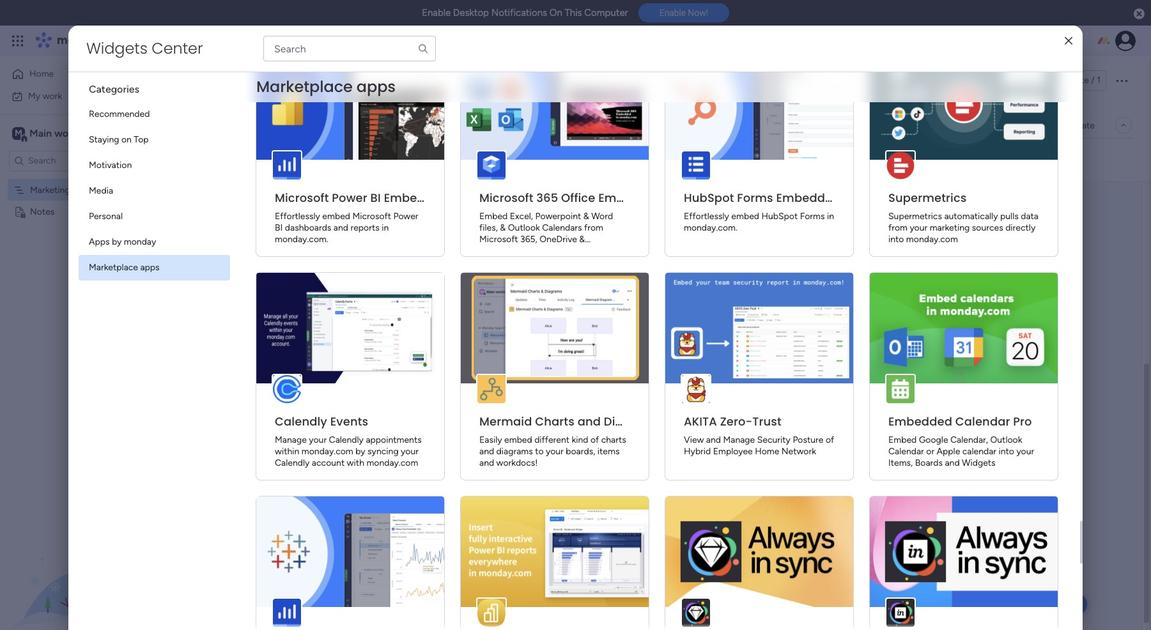 Task type: vqa. For each thing, say whether or not it's contained in the screenshot.
monday.com in Supermetrics Supermetrics automatically pulls data from your marketing sources directly into monday.com
yes



Task type: describe. For each thing, give the bounding box(es) containing it.
personal
[[89, 211, 123, 222]]

or
[[926, 446, 935, 457]]

google
[[919, 435, 948, 446]]

diagrams
[[496, 446, 533, 457]]

see more link
[[582, 95, 622, 108]]

manage inside 'akita zero-trust view and manage security posture of hybrid employee home network'
[[723, 435, 755, 446]]

your inside mermaid charts and diagrams easily embed different kind of charts and diagrams to your boards, items and workdocs!
[[546, 446, 564, 457]]

owners,
[[339, 97, 370, 107]]

arrow down image
[[516, 152, 532, 167]]

monday work management
[[57, 33, 199, 48]]

monday.com. inside the hubspot forms embedded effortlessly embed hubspot forms in monday.com.
[[684, 222, 738, 233]]

marketplace apps option
[[79, 255, 230, 281]]

items,
[[888, 458, 913, 469]]

of right type
[[266, 97, 275, 107]]

manage inside calendly events manage your calendly appointments within monday.com by syncing your calendly account with monday.com﻿
[[275, 435, 307, 446]]

apps
[[89, 236, 110, 247]]

reports
[[351, 222, 380, 233]]

0 vertical spatial power
[[332, 190, 367, 206]]

1 vertical spatial plan
[[72, 184, 89, 195]]

microsoft up dashboards
[[275, 190, 329, 206]]

widgets center
[[86, 38, 203, 59]]

add to favorites image
[[376, 74, 389, 87]]

on
[[550, 7, 562, 19]]

trust
[[752, 414, 782, 430]]

calendly events manage your calendly appointments within monday.com by syncing your calendly account with monday.com﻿
[[275, 414, 422, 469]]

embed for diagrams
[[504, 435, 532, 446]]

enable for enable now!
[[659, 8, 686, 18]]

monday.com inside calendly events manage your calendly appointments within monday.com by syncing your calendly account with monday.com﻿
[[302, 446, 353, 457]]

computer
[[584, 7, 628, 19]]

and inside 'akita zero-trust view and manage security posture of hybrid employee home network'
[[706, 435, 721, 446]]

invite
[[1067, 75, 1089, 86]]

directly
[[1006, 222, 1036, 233]]

integrate
[[927, 120, 963, 131]]

0 horizontal spatial widgets
[[86, 38, 148, 59]]

main table
[[213, 120, 256, 130]]

embedded inside microsoft power bi embedded effortlessly embed microsoft power bi dashboards and reports in monday.com.
[[384, 190, 448, 206]]

embed inside microsoft 365 office embedded embed excel, powerpoint & word files, & outlook calendars from microsoft 365, onedrive & sharepoint
[[479, 211, 508, 222]]

of inside mermaid charts and diagrams easily embed different kind of charts and diagrams to your boards, items and workdocs!
[[591, 435, 599, 446]]

with
[[347, 458, 364, 469]]

0 vertical spatial marketing plan
[[194, 66, 345, 95]]

media
[[89, 185, 113, 196]]

add
[[293, 153, 309, 164]]

dapulse integrations image
[[912, 120, 922, 130]]

0 vertical spatial monday
[[57, 33, 101, 48]]

calendar,
[[950, 435, 988, 446]]

assign
[[310, 97, 337, 107]]

keep
[[442, 97, 462, 107]]

embedded inside microsoft 365 office embedded embed excel, powerpoint & word files, & outlook calendars from microsoft 365, onedrive & sharepoint
[[598, 190, 662, 206]]

more
[[600, 96, 621, 107]]

activity
[[983, 75, 1014, 86]]

dashboards
[[285, 222, 331, 233]]

outlook inside microsoft 365 office embedded embed excel, powerpoint & word files, & outlook calendars from microsoft 365, onedrive & sharepoint
[[508, 222, 540, 233]]

embedded inside the hubspot forms embedded effortlessly embed hubspot forms in monday.com.
[[776, 190, 840, 206]]

notifications
[[491, 7, 547, 19]]

top
[[134, 134, 149, 145]]

enable now!
[[659, 8, 708, 18]]

1 horizontal spatial calendar
[[955, 414, 1010, 430]]

in inside microsoft power bi embedded effortlessly embed microsoft power bi dashboards and reports in monday.com.
[[382, 222, 389, 233]]

Search field
[[367, 150, 405, 168]]

set
[[373, 97, 385, 107]]

0 vertical spatial marketplace apps
[[256, 76, 396, 97]]

add widget button
[[269, 149, 345, 169]]

1 horizontal spatial bi
[[370, 190, 381, 206]]

help image
[[1071, 35, 1083, 47]]

media option
[[79, 178, 230, 204]]

apps inside option
[[140, 262, 160, 273]]

center
[[152, 38, 203, 59]]

marketplace apps inside option
[[89, 262, 160, 273]]

boards
[[915, 458, 943, 469]]

Search for a column type search field
[[263, 36, 436, 61]]

person
[[432, 154, 460, 165]]

home inside 'akita zero-trust view and manage security posture of hybrid employee home network'
[[755, 446, 779, 457]]

recommended
[[89, 109, 150, 120]]

filter
[[492, 154, 512, 165]]

this
[[565, 7, 582, 19]]

help
[[1053, 598, 1076, 611]]

apps by monday
[[89, 236, 156, 247]]

timelines
[[387, 97, 423, 107]]

zero-
[[720, 414, 752, 430]]

sharepoint
[[479, 245, 523, 256]]

categories
[[89, 83, 139, 95]]

diagrams
[[604, 414, 662, 430]]

1 horizontal spatial plan
[[300, 66, 345, 95]]

monday.com. inside microsoft power bi embedded effortlessly embed microsoft power bi dashboards and reports in monday.com.
[[275, 234, 328, 245]]

view
[[684, 435, 704, 446]]

your right where
[[524, 97, 542, 107]]

project.
[[277, 97, 308, 107]]

effortlessly inside microsoft power bi embedded effortlessly embed microsoft power bi dashboards and reports in monday.com.
[[275, 211, 320, 222]]

sources
[[972, 222, 1003, 233]]

embed inside embedded calendar pro embed google calendar, outlook calendar or apple calendar into your items, boards and widgets
[[888, 435, 917, 446]]

marketplace inside option
[[89, 262, 138, 273]]

1 vertical spatial hubspot
[[762, 211, 798, 222]]

main for main table
[[213, 120, 233, 130]]

your up account
[[309, 435, 327, 446]]

work for monday
[[103, 33, 126, 48]]

syncing
[[368, 446, 399, 457]]

staying
[[89, 134, 119, 145]]

1 horizontal spatial forms
[[800, 211, 825, 222]]

help button
[[1043, 594, 1087, 615]]

workdocs!
[[496, 458, 538, 469]]

into inside embedded calendar pro embed google calendar, outlook calendar or apple calendar into your items, boards and widgets
[[999, 446, 1014, 457]]

monday.com inside supermetrics supermetrics automatically pulls data from your marketing sources directly into monday.com
[[906, 234, 958, 245]]

work for my
[[43, 90, 62, 101]]

within
[[275, 446, 299, 457]]

search image
[[417, 43, 429, 54]]

your inside embedded calendar pro embed google calendar, outlook calendar or apple calendar into your items, boards and widgets
[[1017, 446, 1034, 457]]

apple
[[937, 446, 960, 457]]

1 supermetrics from the top
[[888, 190, 967, 206]]

in inside the hubspot forms embedded effortlessly embed hubspot forms in monday.com.
[[827, 211, 834, 222]]

private board image
[[13, 205, 26, 218]]

my work
[[28, 90, 62, 101]]

where
[[497, 97, 522, 107]]

type
[[246, 97, 264, 107]]

manage any type of project. assign owners, set timelines and keep track of where your project stands.
[[196, 97, 604, 107]]

embed for embedded
[[322, 211, 350, 222]]

collapse board header image
[[1119, 120, 1129, 130]]

main for main workspace
[[29, 127, 52, 139]]

enable for enable desktop notifications on this computer
[[422, 7, 451, 19]]

of inside 'akita zero-trust view and manage security posture of hybrid employee home network'
[[826, 435, 834, 446]]

track
[[464, 97, 484, 107]]

kendall parks image
[[1115, 31, 1136, 51]]

main table button
[[194, 115, 266, 136]]

mermaid
[[479, 414, 532, 430]]

embed inside the hubspot forms embedded effortlessly embed hubspot forms in monday.com.
[[731, 211, 759, 222]]

m
[[15, 128, 22, 138]]

microsoft up sharepoint
[[479, 234, 518, 245]]

timeline
[[275, 120, 309, 130]]

1
[[1097, 75, 1101, 86]]

see plans
[[224, 35, 262, 46]]

categories list box
[[79, 72, 240, 281]]

microsoft power bi embedded effortlessly embed microsoft power bi dashboards and reports in monday.com.
[[275, 190, 448, 245]]

from inside microsoft 365 office embedded embed excel, powerpoint & word files, & outlook calendars from microsoft 365, onedrive & sharepoint
[[584, 222, 603, 233]]

excel,
[[510, 211, 533, 222]]

v2 funnel image
[[256, 213, 265, 223]]

microsoft 365 office embedded embed excel, powerpoint & word files, & outlook calendars from microsoft 365, onedrive & sharepoint
[[479, 190, 662, 256]]

add widget
[[293, 153, 339, 164]]

home inside button
[[29, 68, 54, 79]]

/
[[1091, 75, 1095, 86]]

and inside microsoft power bi embedded effortlessly embed microsoft power bi dashboards and reports in monday.com.
[[334, 222, 348, 233]]

lottie animation image
[[0, 501, 163, 630]]



Task type: locate. For each thing, give the bounding box(es) containing it.
plan up assign
[[300, 66, 345, 95]]

1 horizontal spatial monday.com
[[906, 234, 958, 245]]

None search field
[[263, 36, 436, 61]]

0 horizontal spatial in
[[382, 222, 389, 233]]

desktop
[[453, 7, 489, 19]]

work up categories
[[103, 33, 126, 48]]

1 from from the left
[[584, 222, 603, 233]]

work
[[103, 33, 126, 48], [43, 90, 62, 101]]

forms
[[737, 190, 773, 206], [800, 211, 825, 222]]

show board description image
[[354, 74, 370, 87]]

& right files, at the left of page
[[500, 222, 506, 233]]

posture
[[793, 435, 824, 446]]

by
[[112, 236, 122, 247], [356, 446, 365, 457]]

1 image
[[965, 26, 976, 41]]

widgets down calendar
[[962, 458, 996, 469]]

0 horizontal spatial see
[[224, 35, 239, 46]]

your down different on the bottom of the page
[[546, 446, 564, 457]]

1 vertical spatial marketing plan
[[30, 184, 89, 195]]

0 horizontal spatial work
[[43, 90, 62, 101]]

calendly up within
[[275, 414, 327, 430]]

0 horizontal spatial by
[[112, 236, 122, 247]]

0 horizontal spatial outlook
[[508, 222, 540, 233]]

0 vertical spatial calendly
[[275, 414, 327, 430]]

plan down search in workspace field
[[72, 184, 89, 195]]

my work button
[[8, 86, 137, 106]]

workspace
[[54, 127, 105, 139]]

of right kind
[[591, 435, 599, 446]]

bi
[[370, 190, 381, 206], [275, 222, 283, 233]]

0 vertical spatial outlook
[[508, 222, 540, 233]]

outlook inside embedded calendar pro embed google calendar, outlook calendar or apple calendar into your items, boards and widgets
[[990, 435, 1022, 446]]

0 vertical spatial into
[[888, 234, 904, 245]]

effortlessly inside the hubspot forms embedded effortlessly embed hubspot forms in monday.com.
[[684, 211, 729, 222]]

Marketing plan field
[[191, 66, 349, 95]]

1 vertical spatial marketing
[[30, 184, 70, 195]]

embed
[[479, 211, 508, 222], [888, 435, 917, 446]]

onedrive
[[540, 234, 577, 245]]

embed inside microsoft power bi embedded effortlessly embed microsoft power bi dashboards and reports in monday.com.
[[322, 211, 350, 222]]

v2 search image
[[357, 152, 367, 167]]

motivation
[[89, 160, 132, 171]]

events
[[330, 414, 368, 430]]

workspace selection element
[[12, 126, 107, 142]]

enable inside button
[[659, 8, 686, 18]]

select product image
[[12, 35, 24, 47]]

1 horizontal spatial from
[[888, 222, 908, 233]]

1 vertical spatial marketplace apps
[[89, 262, 160, 273]]

0 vertical spatial see
[[224, 35, 239, 46]]

calendar up calendar,
[[955, 414, 1010, 430]]

1 vertical spatial bi
[[275, 222, 283, 233]]

items
[[598, 446, 620, 457]]

kind
[[572, 435, 588, 446]]

main inside button
[[213, 120, 233, 130]]

widgets up categories
[[86, 38, 148, 59]]

motivation option
[[79, 153, 230, 178]]

marketplace
[[256, 76, 353, 97], [89, 262, 138, 273]]

invite / 1
[[1067, 75, 1101, 86]]

0 horizontal spatial from
[[584, 222, 603, 233]]

1 vertical spatial by
[[356, 446, 365, 457]]

option
[[0, 178, 163, 181]]

1 horizontal spatial marketing
[[194, 66, 295, 95]]

1 vertical spatial monday.com.
[[275, 234, 328, 245]]

akita zero-trust view and manage security posture of hybrid employee home network
[[684, 414, 834, 457]]

workspace image
[[12, 126, 25, 140]]

1 horizontal spatial marketing plan
[[194, 66, 345, 95]]

automate
[[1055, 120, 1095, 131]]

easily
[[479, 435, 502, 446]]

1 vertical spatial outlook
[[990, 435, 1022, 446]]

1 vertical spatial calendar
[[888, 446, 924, 457]]

of right posture
[[826, 435, 834, 446]]

word
[[591, 211, 613, 222]]

see for see plans
[[224, 35, 239, 46]]

bi up reports
[[370, 190, 381, 206]]

marketing plan up type
[[194, 66, 345, 95]]

0 horizontal spatial effortlessly
[[275, 211, 320, 222]]

0 horizontal spatial marketing
[[30, 184, 70, 195]]

any
[[230, 97, 244, 107]]

0 horizontal spatial forms
[[737, 190, 773, 206]]

timeline button
[[266, 115, 318, 136]]

1 vertical spatial power
[[393, 211, 418, 222]]

from down the "word"
[[584, 222, 603, 233]]

filter button
[[471, 149, 532, 170]]

1 vertical spatial home
[[755, 446, 779, 457]]

0 vertical spatial in
[[827, 211, 834, 222]]

mermaid charts and diagrams easily embed different kind of charts and diagrams to your boards, items and workdocs!
[[479, 414, 662, 469]]

0 horizontal spatial calendar
[[888, 446, 924, 457]]

2 vertical spatial &
[[579, 234, 585, 245]]

different
[[534, 435, 570, 446]]

0 horizontal spatial manage
[[196, 97, 227, 107]]

supermetrics
[[888, 190, 967, 206], [888, 211, 942, 222]]

charts
[[601, 435, 626, 446]]

staying on top option
[[79, 127, 230, 153]]

into
[[888, 234, 904, 245], [999, 446, 1014, 457]]

marketplace up timeline
[[256, 76, 353, 97]]

manage up within
[[275, 435, 307, 446]]

person button
[[412, 149, 467, 170]]

0 horizontal spatial marketplace apps
[[89, 262, 160, 273]]

marketing up any
[[194, 66, 295, 95]]

1 horizontal spatial main
[[213, 120, 233, 130]]

1 vertical spatial in
[[382, 222, 389, 233]]

manage left any
[[196, 97, 227, 107]]

widgets inside embedded calendar pro embed google calendar, outlook calendar or apple calendar into your items, boards and widgets
[[962, 458, 996, 469]]

home button
[[8, 64, 137, 84]]

stands.
[[575, 97, 604, 107]]

0 horizontal spatial marketing plan
[[30, 184, 89, 195]]

1 vertical spatial work
[[43, 90, 62, 101]]

0 horizontal spatial apps
[[140, 262, 160, 273]]

table
[[235, 120, 256, 130]]

marketing
[[930, 222, 970, 233]]

0 vertical spatial forms
[[737, 190, 773, 206]]

on
[[121, 134, 132, 145]]

staying on top
[[89, 134, 149, 145]]

1 vertical spatial see
[[583, 96, 598, 107]]

monday down personal option
[[124, 236, 156, 247]]

from left marketing
[[888, 222, 908, 233]]

work right my
[[43, 90, 62, 101]]

1 horizontal spatial home
[[755, 446, 779, 457]]

main workspace
[[29, 127, 105, 139]]

your down appointments
[[401, 446, 419, 457]]

0 vertical spatial monday.com.
[[684, 222, 738, 233]]

embed up items,
[[888, 435, 917, 446]]

main right workspace icon
[[29, 127, 52, 139]]

into inside supermetrics supermetrics automatically pulls data from your marketing sources directly into monday.com
[[888, 234, 904, 245]]

calendly down events
[[329, 435, 364, 446]]

widget
[[311, 153, 339, 164]]

and inside embedded calendar pro embed google calendar, outlook calendar or apple calendar into your items, boards and widgets
[[945, 458, 960, 469]]

categories heading
[[79, 72, 230, 102]]

365,
[[520, 234, 537, 245]]

main inside workspace selection element
[[29, 127, 52, 139]]

2 effortlessly from the left
[[684, 211, 729, 222]]

recommended option
[[79, 102, 230, 127]]

0 horizontal spatial plan
[[72, 184, 89, 195]]

pro
[[1013, 414, 1032, 430]]

list box containing marketing plan
[[0, 176, 163, 395]]

main content
[[169, 0, 1151, 630]]

embedded inside embedded calendar pro embed google calendar, outlook calendar or apple calendar into your items, boards and widgets
[[888, 414, 952, 430]]

1 horizontal spatial effortlessly
[[684, 211, 729, 222]]

microsoft up excel,
[[479, 190, 533, 206]]

data
[[1021, 211, 1039, 222]]

1 horizontal spatial power
[[393, 211, 418, 222]]

embedded
[[384, 190, 448, 206], [598, 190, 662, 206], [776, 190, 840, 206], [888, 414, 952, 430]]

monday up home button
[[57, 33, 101, 48]]

see for see more
[[583, 96, 598, 107]]

1 horizontal spatial work
[[103, 33, 126, 48]]

my
[[28, 90, 40, 101]]

0 horizontal spatial embed
[[479, 211, 508, 222]]

1 horizontal spatial enable
[[659, 8, 686, 18]]

0 horizontal spatial monday
[[57, 33, 101, 48]]

& left the "word"
[[583, 211, 589, 222]]

0 horizontal spatial home
[[29, 68, 54, 79]]

monday.com.
[[684, 222, 738, 233], [275, 234, 328, 245]]

dapulse close image
[[1134, 8, 1145, 20]]

0 vertical spatial home
[[29, 68, 54, 79]]

0 vertical spatial hubspot
[[684, 190, 734, 206]]

calendar
[[962, 446, 997, 457]]

home up my work
[[29, 68, 54, 79]]

work inside button
[[43, 90, 62, 101]]

Search in workspace field
[[27, 153, 107, 168]]

power down search field at the left top of the page
[[393, 211, 418, 222]]

see
[[224, 35, 239, 46], [583, 96, 598, 107]]

0 vertical spatial supermetrics
[[888, 190, 967, 206]]

0 horizontal spatial bi
[[275, 222, 283, 233]]

to
[[535, 446, 544, 457]]

1 horizontal spatial marketplace
[[256, 76, 353, 97]]

monday.com down marketing
[[906, 234, 958, 245]]

apps by monday option
[[79, 229, 230, 255]]

monday inside option
[[124, 236, 156, 247]]

marketing plan inside list box
[[30, 184, 89, 195]]

see inside 'button'
[[224, 35, 239, 46]]

apps
[[357, 76, 396, 97], [140, 262, 160, 273]]

your inside supermetrics supermetrics automatically pulls data from your marketing sources directly into monday.com
[[910, 222, 928, 233]]

0 horizontal spatial into
[[888, 234, 904, 245]]

0 vertical spatial widgets
[[86, 38, 148, 59]]

manage up employee
[[723, 435, 755, 446]]

1 horizontal spatial embed
[[504, 435, 532, 446]]

personal option
[[79, 204, 230, 229]]

by inside option
[[112, 236, 122, 247]]

main left table
[[213, 120, 233, 130]]

home down security
[[755, 446, 779, 457]]

0 vertical spatial &
[[583, 211, 589, 222]]

pulls
[[1000, 211, 1019, 222]]

calendly down within
[[275, 458, 310, 469]]

outlook down excel,
[[508, 222, 540, 233]]

1 vertical spatial embed
[[888, 435, 917, 446]]

by right apps
[[112, 236, 122, 247]]

marketing up notes
[[30, 184, 70, 195]]

from inside supermetrics supermetrics automatically pulls data from your marketing sources directly into monday.com
[[888, 222, 908, 233]]

1 vertical spatial &
[[500, 222, 506, 233]]

1 vertical spatial calendly
[[329, 435, 364, 446]]

calendars
[[542, 222, 582, 233]]

enable left now!
[[659, 8, 686, 18]]

akita
[[684, 414, 717, 430]]

1 horizontal spatial embed
[[888, 435, 917, 446]]

2 from from the left
[[888, 222, 908, 233]]

0 vertical spatial marketplace
[[256, 76, 353, 97]]

autopilot image
[[1039, 116, 1050, 133]]

1 vertical spatial apps
[[140, 262, 160, 273]]

monday
[[57, 33, 101, 48], [124, 236, 156, 247]]

see more
[[583, 96, 621, 107]]

effortlessly
[[275, 211, 320, 222], [684, 211, 729, 222]]

1 horizontal spatial monday
[[124, 236, 156, 247]]

your down pro
[[1017, 446, 1034, 457]]

see left more at the right top of page
[[583, 96, 598, 107]]

project
[[544, 97, 573, 107]]

dapulse x slim image
[[1065, 36, 1073, 46]]

marketplace apps down apps by monday
[[89, 262, 160, 273]]

files,
[[479, 222, 498, 233]]

0 vertical spatial apps
[[357, 76, 396, 97]]

automatically
[[944, 211, 998, 222]]

add view image
[[326, 120, 331, 130]]

appointments
[[366, 435, 422, 446]]

embed up files, at the left of page
[[479, 211, 508, 222]]

main
[[213, 120, 233, 130], [29, 127, 52, 139]]

1 horizontal spatial monday.com.
[[684, 222, 738, 233]]

& down the calendars
[[579, 234, 585, 245]]

1 effortlessly from the left
[[275, 211, 320, 222]]

2 supermetrics from the top
[[888, 211, 942, 222]]

1 vertical spatial supermetrics
[[888, 211, 942, 222]]

see plans button
[[206, 31, 268, 50]]

your left marketing
[[910, 222, 928, 233]]

2 vertical spatial calendly
[[275, 458, 310, 469]]

0 horizontal spatial main
[[29, 127, 52, 139]]

bi right the v2 funnel icon
[[275, 222, 283, 233]]

marketplace down apps by monday
[[89, 262, 138, 273]]

calendar up items,
[[888, 446, 924, 457]]

0 vertical spatial monday.com
[[906, 234, 958, 245]]

charts
[[535, 414, 575, 430]]

1 horizontal spatial see
[[583, 96, 598, 107]]

employee
[[713, 446, 753, 457]]

1 horizontal spatial in
[[827, 211, 834, 222]]

1 horizontal spatial marketplace apps
[[256, 76, 396, 97]]

0 horizontal spatial hubspot
[[684, 190, 734, 206]]

1 horizontal spatial manage
[[275, 435, 307, 446]]

lottie animation element
[[0, 501, 163, 630]]

microsoft up reports
[[352, 211, 391, 222]]

outlook down pro
[[990, 435, 1022, 446]]

management
[[129, 33, 199, 48]]

plan
[[300, 66, 345, 95], [72, 184, 89, 195]]

enable left desktop
[[422, 7, 451, 19]]

1 vertical spatial into
[[999, 446, 1014, 457]]

1 horizontal spatial outlook
[[990, 435, 1022, 446]]

of right track
[[486, 97, 495, 107]]

by up "with"
[[356, 446, 365, 457]]

list box
[[0, 176, 163, 395]]

by inside calendly events manage your calendly appointments within monday.com by syncing your calendly account with monday.com﻿
[[356, 446, 365, 457]]

power
[[332, 190, 367, 206], [393, 211, 418, 222]]

embed inside mermaid charts and diagrams easily embed different kind of charts and diagrams to your boards, items and workdocs!
[[504, 435, 532, 446]]

account
[[312, 458, 345, 469]]

and
[[425, 97, 440, 107], [334, 222, 348, 233], [578, 414, 601, 430], [706, 435, 721, 446], [479, 446, 494, 457], [479, 458, 494, 469], [945, 458, 960, 469]]

marketplace apps up add view icon
[[256, 76, 396, 97]]

network
[[782, 446, 816, 457]]

see left plans
[[224, 35, 239, 46]]

boards,
[[566, 446, 595, 457]]

power up reports
[[332, 190, 367, 206]]

1 vertical spatial monday.com
[[302, 446, 353, 457]]

marketing plan up notes
[[30, 184, 89, 195]]

1 vertical spatial marketplace
[[89, 262, 138, 273]]

&
[[583, 211, 589, 222], [500, 222, 506, 233], [579, 234, 585, 245]]

0 horizontal spatial monday.com
[[302, 446, 353, 457]]

1 horizontal spatial by
[[356, 446, 365, 457]]

0 vertical spatial calendar
[[955, 414, 1010, 430]]

1 horizontal spatial hubspot
[[762, 211, 798, 222]]

embed
[[322, 211, 350, 222], [731, 211, 759, 222], [504, 435, 532, 446]]

0 horizontal spatial monday.com.
[[275, 234, 328, 245]]

2 horizontal spatial embed
[[731, 211, 759, 222]]

marketplace apps
[[256, 76, 396, 97], [89, 262, 160, 273]]

0 vertical spatial work
[[103, 33, 126, 48]]

2 horizontal spatial manage
[[723, 435, 755, 446]]

0 vertical spatial bi
[[370, 190, 381, 206]]

invite / 1 button
[[1043, 70, 1106, 91]]

1 vertical spatial widgets
[[962, 458, 996, 469]]

monday.com up account
[[302, 446, 353, 457]]

1 horizontal spatial widgets
[[962, 458, 996, 469]]

embedded calendar pro embed google calendar, outlook calendar or apple calendar into your items, boards and widgets
[[888, 414, 1034, 469]]



